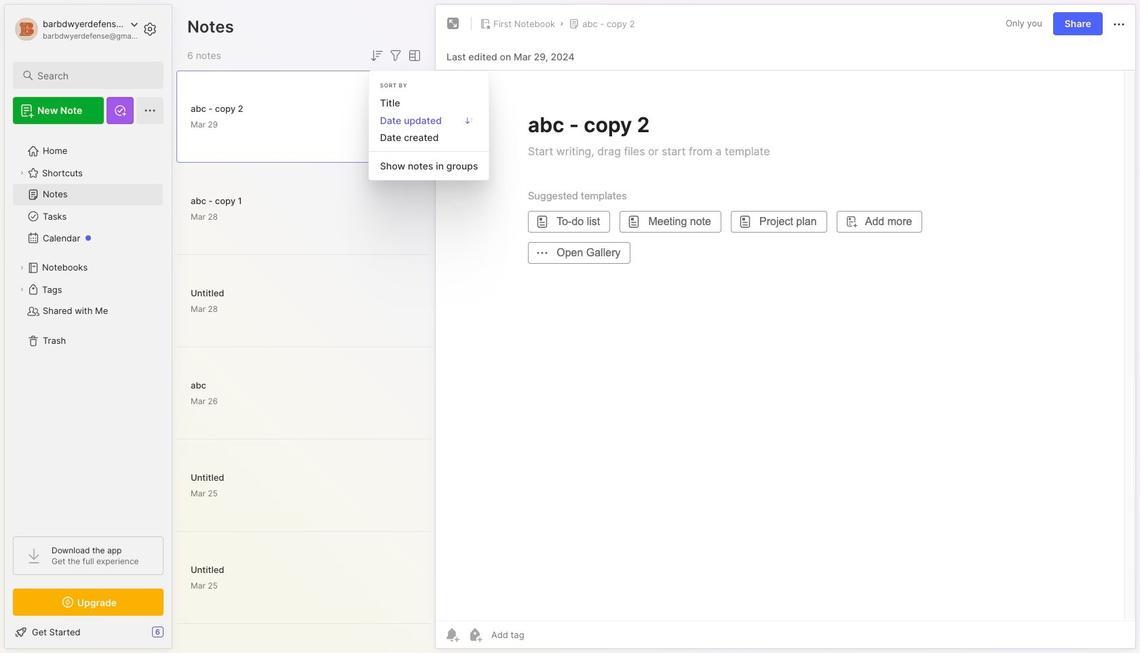 Task type: describe. For each thing, give the bounding box(es) containing it.
expand tags image
[[18, 286, 26, 294]]

More actions field
[[1111, 15, 1128, 32]]

Search text field
[[37, 69, 151, 82]]

Note Editor text field
[[436, 70, 1136, 621]]

settings image
[[142, 21, 158, 37]]

more actions image
[[1111, 16, 1128, 32]]

expand note image
[[445, 16, 462, 32]]

Sort options field
[[369, 48, 385, 64]]

Add tag field
[[490, 629, 593, 642]]

add a reminder image
[[444, 627, 460, 644]]

none search field inside main element
[[37, 67, 151, 84]]

add filters image
[[388, 48, 404, 64]]

click to collapse image
[[171, 629, 182, 645]]

Help and Learning task checklist field
[[5, 622, 172, 644]]

main element
[[0, 0, 177, 654]]

tree inside main element
[[5, 132, 172, 525]]



Task type: locate. For each thing, give the bounding box(es) containing it.
Add filters field
[[388, 48, 404, 64]]

Account field
[[13, 16, 138, 43]]

tree
[[5, 132, 172, 525]]

None search field
[[37, 67, 151, 84]]

View options field
[[404, 48, 423, 64]]

dropdown list menu
[[369, 94, 489, 175]]

add tag image
[[467, 627, 483, 644]]

expand notebooks image
[[18, 264, 26, 272]]

note window element
[[435, 4, 1137, 653]]



Task type: vqa. For each thing, say whether or not it's contained in the screenshot.
search box inside the main element
yes



